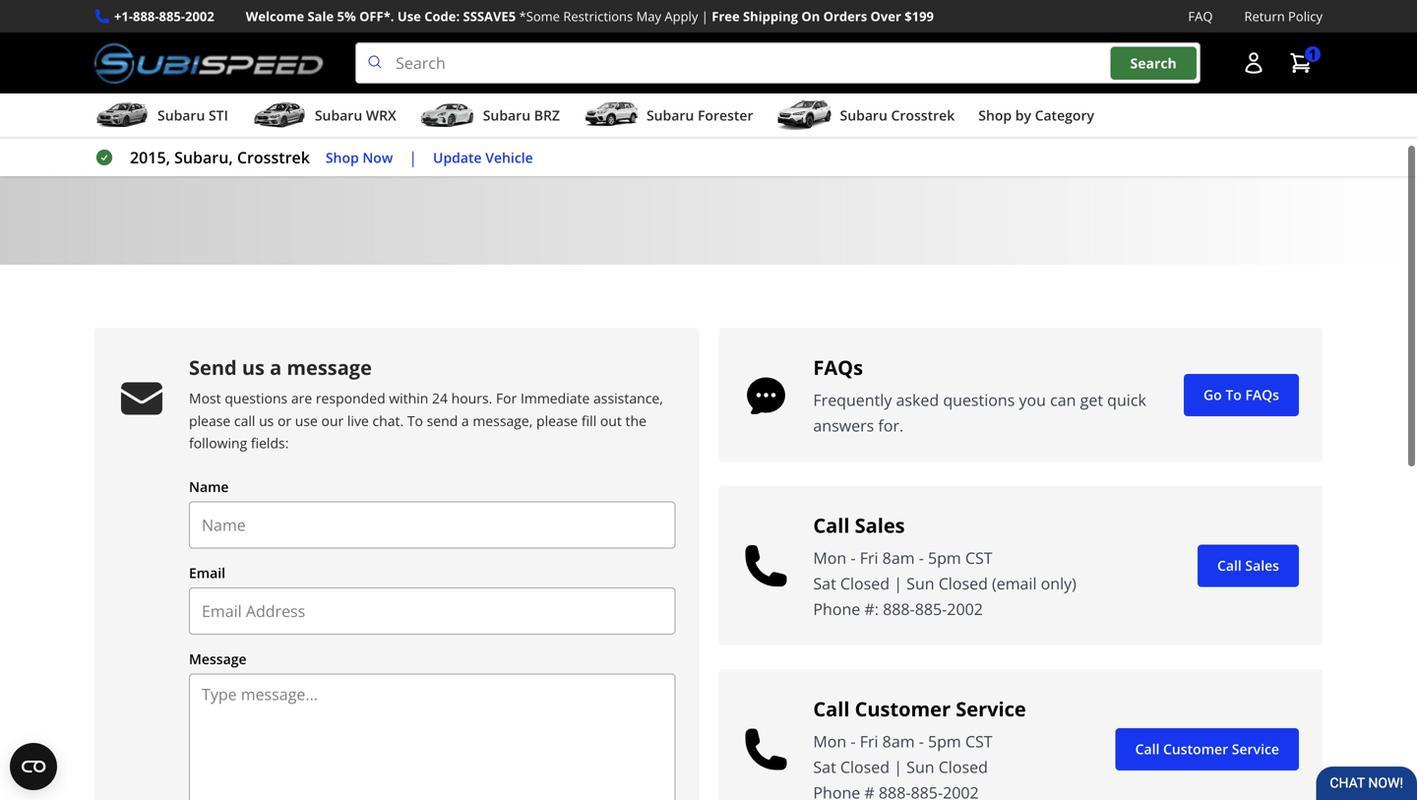 Task type: locate. For each thing, give the bounding box(es) containing it.
2 8am from the top
[[883, 731, 915, 752]]

fri
[[860, 548, 879, 569], [860, 731, 879, 752]]

subaru sti
[[158, 106, 228, 125]]

us right send
[[242, 354, 265, 381]]

0 vertical spatial shop
[[979, 106, 1012, 125]]

1 horizontal spatial crosstrek
[[891, 106, 955, 125]]

+1-
[[114, 7, 133, 25]]

1 cst from the top
[[966, 548, 993, 569]]

1 sat from the top
[[814, 573, 837, 594]]

to right go
[[1226, 385, 1242, 404]]

0 vertical spatial service
[[956, 696, 1027, 723]]

shop for shop now
[[326, 148, 359, 167]]

email
[[189, 564, 226, 582]]

shop for shop by category
[[979, 106, 1012, 125]]

0 vertical spatial fri
[[860, 548, 879, 569]]

1 5pm from the top
[[928, 548, 962, 569]]

2015, subaru, crosstrek
[[130, 147, 310, 168]]

questions up "call"
[[225, 389, 288, 408]]

button image
[[1242, 51, 1266, 75]]

subaru left the sti
[[158, 106, 205, 125]]

0 horizontal spatial crosstrek
[[237, 147, 310, 168]]

2002 inside +1-888-885-2002 link
[[185, 7, 214, 25]]

faq link
[[1189, 6, 1213, 27]]

please down 'immediate'
[[537, 411, 578, 430]]

888- up subispeed logo
[[133, 7, 159, 25]]

0 vertical spatial to
[[1226, 385, 1242, 404]]

may
[[637, 7, 662, 25]]

1 horizontal spatial questions
[[944, 390, 1015, 411]]

questions left you
[[944, 390, 1015, 411]]

go to faqs
[[1204, 385, 1280, 404]]

1 questions from the left
[[225, 389, 288, 408]]

0 vertical spatial 885-
[[159, 7, 185, 25]]

shop left now
[[326, 148, 359, 167]]

to down 'within'
[[407, 411, 423, 430]]

call inside the call sales mon - fri 8am - 5pm cst sat closed | sun closed (email only) phone #: 888-885-2002
[[814, 512, 850, 539]]

0 vertical spatial sun
[[907, 573, 935, 594]]

now
[[363, 148, 393, 167]]

faqs inside faqs frequently asked questions you can get quick answers for.
[[814, 354, 863, 381]]

faqs right go
[[1246, 385, 1280, 404]]

0 horizontal spatial questions
[[225, 389, 288, 408]]

1 vertical spatial 885-
[[915, 599, 947, 620]]

to
[[1226, 385, 1242, 404], [407, 411, 423, 430]]

subaru brz button
[[420, 98, 560, 137]]

1 vertical spatial sat
[[814, 757, 837, 778]]

mon inside call customer service mon - fri 8am - 5pm cst sat closed | sun closed
[[814, 731, 847, 752]]

3 subaru from the left
[[483, 106, 531, 125]]

out
[[600, 411, 622, 430]]

update vehicle
[[433, 148, 533, 167]]

1 horizontal spatial customer
[[1164, 740, 1229, 759]]

subaru for subaru brz
[[483, 106, 531, 125]]

0 horizontal spatial 2002
[[185, 7, 214, 25]]

0 horizontal spatial sales
[[855, 512, 905, 539]]

1 vertical spatial 888-
[[883, 599, 915, 620]]

1 vertical spatial crosstrek
[[237, 147, 310, 168]]

0 horizontal spatial to
[[407, 411, 423, 430]]

2 cst from the top
[[966, 731, 993, 752]]

sun inside the call sales mon - fri 8am - 5pm cst sat closed | sun closed (email only) phone #: 888-885-2002
[[907, 573, 935, 594]]

885- right +1-
[[159, 7, 185, 25]]

1 8am from the top
[[883, 548, 915, 569]]

1 vertical spatial faqs
[[1246, 385, 1280, 404]]

fields:
[[251, 434, 289, 453]]

0 horizontal spatial a
[[270, 354, 282, 381]]

faqs up frequently
[[814, 354, 863, 381]]

$199
[[905, 7, 934, 25]]

1 horizontal spatial shop
[[979, 106, 1012, 125]]

8am
[[883, 548, 915, 569], [883, 731, 915, 752]]

sun inside call customer service mon - fri 8am - 5pm cst sat closed | sun closed
[[907, 757, 935, 778]]

subaru
[[158, 106, 205, 125], [315, 106, 363, 125], [483, 106, 531, 125], [647, 106, 694, 125], [840, 106, 888, 125]]

5pm
[[928, 548, 962, 569], [928, 731, 962, 752]]

2 5pm from the top
[[928, 731, 962, 752]]

please down most
[[189, 411, 231, 430]]

shop by category
[[979, 106, 1095, 125]]

sales inside the call sales mon - fri 8am - 5pm cst sat closed | sun closed (email only) phone #: 888-885-2002
[[855, 512, 905, 539]]

888- right #:
[[883, 599, 915, 620]]

2 mon from the top
[[814, 731, 847, 752]]

0 vertical spatial sat
[[814, 573, 837, 594]]

a right 'send'
[[462, 411, 469, 430]]

message,
[[473, 411, 533, 430]]

0 vertical spatial customer
[[855, 696, 951, 723]]

(email
[[992, 573, 1037, 594]]

2 subaru from the left
[[315, 106, 363, 125]]

0 horizontal spatial customer
[[855, 696, 951, 723]]

0 vertical spatial cst
[[966, 548, 993, 569]]

2002 up subispeed logo
[[185, 7, 214, 25]]

0 vertical spatial 2002
[[185, 7, 214, 25]]

0 vertical spatial 8am
[[883, 548, 915, 569]]

subaru left forester
[[647, 106, 694, 125]]

1 mon from the top
[[814, 548, 847, 569]]

call inside call customer service mon - fri 8am - 5pm cst sat closed | sun closed
[[814, 696, 850, 723]]

cst inside call customer service mon - fri 8am - 5pm cst sat closed | sun closed
[[966, 731, 993, 752]]

5 subaru from the left
[[840, 106, 888, 125]]

1 fri from the top
[[860, 548, 879, 569]]

crosstrek
[[891, 106, 955, 125], [237, 147, 310, 168]]

1 horizontal spatial please
[[537, 411, 578, 430]]

customer inside call customer service mon - fri 8am - 5pm cst sat closed | sun closed
[[855, 696, 951, 723]]

1 vertical spatial to
[[407, 411, 423, 430]]

call customer service mon - fri 8am - 5pm cst sat closed | sun closed
[[814, 696, 1027, 778]]

0 horizontal spatial service
[[956, 696, 1027, 723]]

questions inside send us a message most questions are responded within 24 hours. for immediate assistance, please call us or use our live chat. to send a message, please fill out the following fields:
[[225, 389, 288, 408]]

subaru sti button
[[95, 98, 228, 137]]

0 vertical spatial crosstrek
[[891, 106, 955, 125]]

customer for call customer service
[[1164, 740, 1229, 759]]

0 horizontal spatial please
[[189, 411, 231, 430]]

1 vertical spatial mon
[[814, 731, 847, 752]]

customer for call customer service mon - fri 8am - 5pm cst sat closed | sun closed
[[855, 696, 951, 723]]

on
[[802, 7, 820, 25]]

search
[[1131, 54, 1177, 72]]

1 sun from the top
[[907, 573, 935, 594]]

1 vertical spatial customer
[[1164, 740, 1229, 759]]

0 vertical spatial mon
[[814, 548, 847, 569]]

shop inside shop by category dropdown button
[[979, 106, 1012, 125]]

0 vertical spatial sales
[[855, 512, 905, 539]]

return policy link
[[1245, 6, 1323, 27]]

2 sat from the top
[[814, 757, 837, 778]]

1 horizontal spatial a
[[462, 411, 469, 430]]

1 vertical spatial shop
[[326, 148, 359, 167]]

0 vertical spatial faqs
[[814, 354, 863, 381]]

cst inside the call sales mon - fri 8am - 5pm cst sat closed | sun closed (email only) phone #: 888-885-2002
[[966, 548, 993, 569]]

sssave5
[[463, 7, 516, 25]]

1 vertical spatial sun
[[907, 757, 935, 778]]

2 fri from the top
[[860, 731, 879, 752]]

shop now
[[326, 148, 393, 167]]

subaru forester button
[[584, 98, 754, 137]]

faqs
[[814, 354, 863, 381], [1246, 385, 1280, 404]]

1 horizontal spatial 885-
[[915, 599, 947, 620]]

subaru crosstrek
[[840, 106, 955, 125]]

customer
[[855, 696, 951, 723], [1164, 740, 1229, 759]]

0 horizontal spatial 888-
[[133, 7, 159, 25]]

for.
[[879, 415, 904, 436]]

fill
[[582, 411, 597, 430]]

shop left by
[[979, 106, 1012, 125]]

| inside the call sales mon - fri 8am - 5pm cst sat closed | sun closed (email only) phone #: 888-885-2002
[[894, 573, 903, 594]]

shop now link
[[326, 146, 393, 169]]

2002
[[185, 7, 214, 25], [947, 599, 983, 620]]

subispeed logo image
[[95, 42, 324, 84]]

1 vertical spatial cst
[[966, 731, 993, 752]]

885-
[[159, 7, 185, 25], [915, 599, 947, 620]]

8am inside the call sales mon - fri 8am - 5pm cst sat closed | sun closed (email only) phone #: 888-885-2002
[[883, 548, 915, 569]]

over
[[871, 7, 902, 25]]

call
[[814, 512, 850, 539], [1218, 556, 1242, 575], [814, 696, 850, 723], [1136, 740, 1160, 759]]

a left message
[[270, 354, 282, 381]]

1 horizontal spatial service
[[1232, 740, 1280, 759]]

1 subaru from the left
[[158, 106, 205, 125]]

subaru left wrx
[[315, 106, 363, 125]]

live
[[347, 411, 369, 430]]

subaru wrx button
[[252, 98, 397, 137]]

2 questions from the left
[[944, 390, 1015, 411]]

subaru wrx
[[315, 106, 397, 125]]

subaru right a subaru crosstrek thumbnail image
[[840, 106, 888, 125]]

call customer service
[[1136, 740, 1280, 759]]

call customer service link
[[1116, 729, 1300, 771]]

sun
[[907, 573, 935, 594], [907, 757, 935, 778]]

2 sun from the top
[[907, 757, 935, 778]]

4 subaru from the left
[[647, 106, 694, 125]]

0 horizontal spatial shop
[[326, 148, 359, 167]]

please
[[189, 411, 231, 430], [537, 411, 578, 430]]

a subaru wrx thumbnail image image
[[252, 101, 307, 130]]

call for call customer service
[[1136, 740, 1160, 759]]

go to faqs link
[[1184, 374, 1300, 416]]

call for call customer service mon - fri 8am - 5pm cst sat closed | sun closed
[[814, 696, 850, 723]]

subaru brz
[[483, 106, 560, 125]]

subaru left brz
[[483, 106, 531, 125]]

service
[[956, 696, 1027, 723], [1232, 740, 1280, 759]]

1 horizontal spatial 888-
[[883, 599, 915, 620]]

cst
[[966, 548, 993, 569], [966, 731, 993, 752]]

subaru,
[[174, 147, 233, 168]]

5pm inside the call sales mon - fri 8am - 5pm cst sat closed | sun closed (email only) phone #: 888-885-2002
[[928, 548, 962, 569]]

fri inside the call sales mon - fri 8am - 5pm cst sat closed | sun closed (email only) phone #: 888-885-2002
[[860, 548, 879, 569]]

885- inside the call sales mon - fri 8am - 5pm cst sat closed | sun closed (email only) phone #: 888-885-2002
[[915, 599, 947, 620]]

closed
[[841, 573, 890, 594], [939, 573, 988, 594], [841, 757, 890, 778], [939, 757, 988, 778]]

0 vertical spatial a
[[270, 354, 282, 381]]

call sales
[[1218, 556, 1280, 575]]

1 vertical spatial 5pm
[[928, 731, 962, 752]]

1 vertical spatial sales
[[1246, 556, 1280, 575]]

search input field
[[356, 42, 1201, 84]]

frequently
[[814, 390, 892, 411]]

us left or
[[259, 411, 274, 430]]

1 vertical spatial 2002
[[947, 599, 983, 620]]

free
[[712, 7, 740, 25]]

5%
[[337, 7, 356, 25]]

immediate
[[521, 389, 590, 408]]

us
[[242, 354, 265, 381], [259, 411, 274, 430]]

most
[[189, 389, 221, 408]]

885- right #:
[[915, 599, 947, 620]]

shop by category button
[[979, 98, 1095, 137]]

hours.
[[452, 389, 493, 408]]

0 vertical spatial 5pm
[[928, 548, 962, 569]]

1 horizontal spatial 2002
[[947, 599, 983, 620]]

sales
[[855, 512, 905, 539], [1246, 556, 1280, 575]]

shop
[[979, 106, 1012, 125], [326, 148, 359, 167]]

1 horizontal spatial faqs
[[1246, 385, 1280, 404]]

message
[[189, 650, 247, 668]]

1 vertical spatial fri
[[860, 731, 879, 752]]

2002 right #:
[[947, 599, 983, 620]]

a subaru sti thumbnail image image
[[95, 101, 150, 130]]

1 vertical spatial service
[[1232, 740, 1280, 759]]

shop inside shop now link
[[326, 148, 359, 167]]

0 horizontal spatial 885-
[[159, 7, 185, 25]]

1 vertical spatial 8am
[[883, 731, 915, 752]]

a
[[270, 354, 282, 381], [462, 411, 469, 430]]

asked
[[896, 390, 939, 411]]

service inside call customer service mon - fri 8am - 5pm cst sat closed | sun closed
[[956, 696, 1027, 723]]

|
[[702, 7, 709, 25], [409, 147, 417, 168], [894, 573, 903, 594], [894, 757, 903, 778]]

2002 inside the call sales mon - fri 8am - 5pm cst sat closed | sun closed (email only) phone #: 888-885-2002
[[947, 599, 983, 620]]

0 horizontal spatial faqs
[[814, 354, 863, 381]]

get
[[1081, 390, 1104, 411]]

| inside call customer service mon - fri 8am - 5pm cst sat closed | sun closed
[[894, 757, 903, 778]]

+1-888-885-2002
[[114, 7, 214, 25]]

1 horizontal spatial sales
[[1246, 556, 1280, 575]]



Task type: describe. For each thing, give the bounding box(es) containing it.
Message text field
[[189, 674, 676, 800]]

category
[[1035, 106, 1095, 125]]

use
[[398, 7, 421, 25]]

Email text field
[[189, 588, 676, 635]]

+1-888-885-2002 link
[[114, 6, 214, 27]]

policy
[[1289, 7, 1323, 25]]

#:
[[865, 599, 879, 620]]

*some
[[519, 7, 560, 25]]

for
[[496, 389, 517, 408]]

2015,
[[130, 147, 170, 168]]

go
[[1204, 385, 1223, 404]]

send us a message most questions are responded within 24 hours. for immediate assistance, please call us or use our live chat. to send a message, please fill out the following fields:
[[189, 354, 663, 453]]

1
[[1309, 45, 1317, 63]]

subaru for subaru sti
[[158, 106, 205, 125]]

forester
[[698, 106, 754, 125]]

send
[[189, 354, 237, 381]]

888- inside the call sales mon - fri 8am - 5pm cst sat closed | sun closed (email only) phone #: 888-885-2002
[[883, 599, 915, 620]]

message
[[287, 354, 372, 381]]

5pm inside call customer service mon - fri 8am - 5pm cst sat closed | sun closed
[[928, 731, 962, 752]]

send
[[427, 411, 458, 430]]

return policy
[[1245, 7, 1323, 25]]

orders
[[824, 7, 868, 25]]

to inside send us a message most questions are responded within 24 hours. for immediate assistance, please call us or use our live chat. to send a message, please fill out the following fields:
[[407, 411, 423, 430]]

crosstrek inside dropdown button
[[891, 106, 955, 125]]

service for call customer service mon - fri 8am - 5pm cst sat closed | sun closed
[[956, 696, 1027, 723]]

name
[[189, 477, 229, 496]]

you
[[1019, 390, 1047, 411]]

subaru for subaru crosstrek
[[840, 106, 888, 125]]

following
[[189, 434, 247, 453]]

call for call sales mon - fri 8am - 5pm cst sat closed | sun closed (email only) phone #: 888-885-2002
[[814, 512, 850, 539]]

a subaru brz thumbnail image image
[[420, 101, 475, 130]]

1 button
[[1280, 43, 1323, 83]]

or
[[278, 411, 292, 430]]

apply
[[665, 7, 698, 25]]

fri inside call customer service mon - fri 8am - 5pm cst sat closed | sun closed
[[860, 731, 879, 752]]

phone
[[814, 599, 861, 620]]

0 vertical spatial 888-
[[133, 7, 159, 25]]

a subaru forester thumbnail image image
[[584, 101, 639, 130]]

subaru for subaru wrx
[[315, 106, 363, 125]]

service for call customer service
[[1232, 740, 1280, 759]]

mon inside the call sales mon - fri 8am - 5pm cst sat closed | sun closed (email only) phone #: 888-885-2002
[[814, 548, 847, 569]]

8am inside call customer service mon - fri 8am - 5pm cst sat closed | sun closed
[[883, 731, 915, 752]]

quick
[[1108, 390, 1147, 411]]

sales for call sales
[[1246, 556, 1280, 575]]

call sales mon - fri 8am - 5pm cst sat closed | sun closed (email only) phone #: 888-885-2002
[[814, 512, 1077, 620]]

sale
[[308, 7, 334, 25]]

use
[[295, 411, 318, 430]]

shipping
[[743, 7, 798, 25]]

subaru for subaru forester
[[647, 106, 694, 125]]

responded
[[316, 389, 386, 408]]

sat inside call customer service mon - fri 8am - 5pm cst sat closed | sun closed
[[814, 757, 837, 778]]

update
[[433, 148, 482, 167]]

assistance,
[[594, 389, 663, 408]]

restrictions
[[563, 7, 633, 25]]

welcome sale 5% off*. use code: sssave5 *some restrictions may apply | free shipping on orders over $199
[[246, 7, 934, 25]]

chat.
[[373, 411, 404, 430]]

return
[[1245, 7, 1285, 25]]

vehicle
[[486, 148, 533, 167]]

sti
[[209, 106, 228, 125]]

0 vertical spatial us
[[242, 354, 265, 381]]

1 please from the left
[[189, 411, 231, 430]]

off*.
[[359, 7, 394, 25]]

sat inside the call sales mon - fri 8am - 5pm cst sat closed | sun closed (email only) phone #: 888-885-2002
[[814, 573, 837, 594]]

call for call sales
[[1218, 556, 1242, 575]]

24
[[432, 389, 448, 408]]

sales for call sales mon - fri 8am - 5pm cst sat closed | sun closed (email only) phone #: 888-885-2002
[[855, 512, 905, 539]]

subaru crosstrek button
[[777, 98, 955, 137]]

Name text field
[[189, 501, 676, 549]]

can
[[1051, 390, 1077, 411]]

by
[[1016, 106, 1032, 125]]

1 vertical spatial a
[[462, 411, 469, 430]]

welcome
[[246, 7, 304, 25]]

brz
[[534, 106, 560, 125]]

faqs inside go to faqs link
[[1246, 385, 1280, 404]]

open widget image
[[10, 743, 57, 791]]

a subaru crosstrek thumbnail image image
[[777, 101, 832, 130]]

1 horizontal spatial to
[[1226, 385, 1242, 404]]

only)
[[1041, 573, 1077, 594]]

our
[[321, 411, 344, 430]]

questions inside faqs frequently asked questions you can get quick answers for.
[[944, 390, 1015, 411]]

faqs frequently asked questions you can get quick answers for.
[[814, 354, 1147, 436]]

search button
[[1111, 47, 1197, 80]]

1 vertical spatial us
[[259, 411, 274, 430]]

wrx
[[366, 106, 397, 125]]

are
[[291, 389, 312, 408]]

faq
[[1189, 7, 1213, 25]]

subaru forester
[[647, 106, 754, 125]]

answers
[[814, 415, 875, 436]]

2 please from the left
[[537, 411, 578, 430]]

within
[[389, 389, 429, 408]]

code:
[[425, 7, 460, 25]]

the
[[626, 411, 647, 430]]

update vehicle button
[[433, 146, 533, 169]]



Task type: vqa. For each thing, say whether or not it's contained in the screenshot.
Call Customer Service Service
yes



